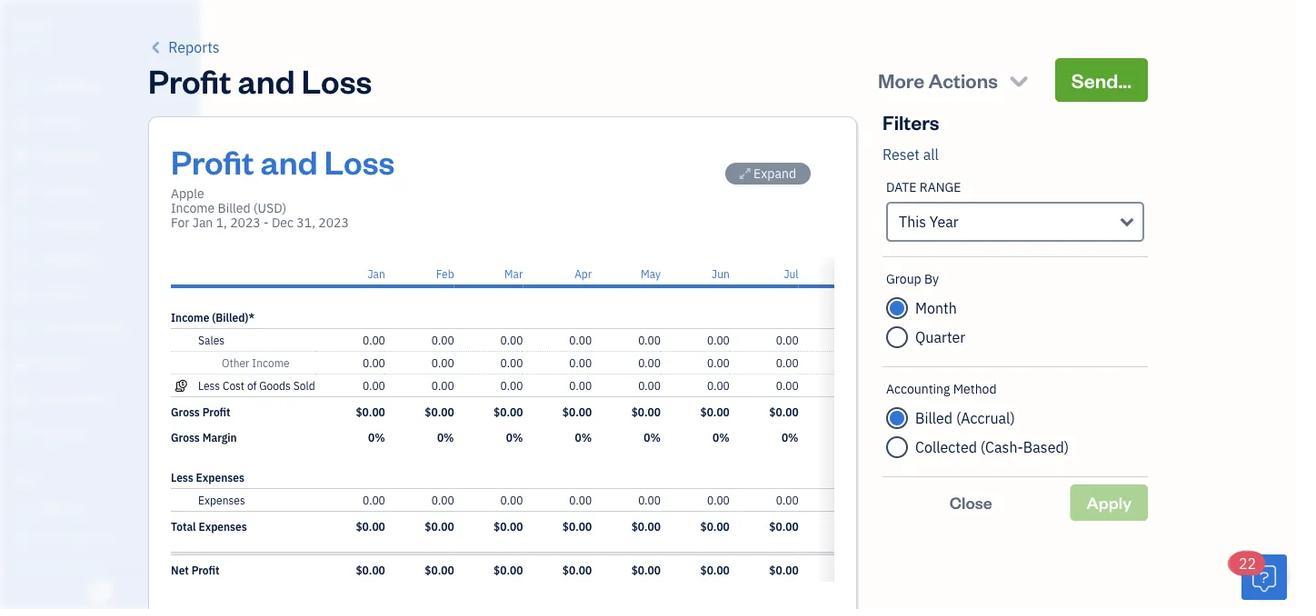 Task type: vqa. For each thing, say whether or not it's contained in the screenshot.
Reset all button on the right of the page
yes



Task type: locate. For each thing, give the bounding box(es) containing it.
collected
[[916, 438, 978, 457]]

1 vertical spatial income
[[171, 310, 209, 325]]

other
[[222, 356, 250, 370]]

0 vertical spatial loss
[[302, 58, 372, 101]]

dashboard image
[[12, 79, 34, 97]]

and
[[238, 58, 295, 101], [261, 139, 318, 182]]

and inside the profit and loss apple income billed (usd) for jan 1, 2023 - dec 31, 2023
[[261, 139, 318, 182]]

aug
[[849, 266, 868, 281]]

date
[[887, 179, 917, 196]]

1 horizontal spatial 2023
[[319, 214, 349, 231]]

(cash-
[[981, 438, 1024, 457]]

0 horizontal spatial apple
[[15, 16, 54, 35]]

profit up 1, at the top left of the page
[[171, 139, 254, 182]]

collected (cash-based)
[[916, 438, 1070, 457]]

0 vertical spatial billed
[[218, 200, 251, 216]]

billed inside the profit and loss apple income billed (usd) for jan 1, 2023 - dec 31, 2023
[[218, 200, 251, 216]]

2023 left -
[[230, 214, 261, 231]]

2 gross from the top
[[171, 430, 200, 445]]

1 vertical spatial gross
[[171, 430, 200, 445]]

0%
[[368, 430, 385, 445], [437, 430, 454, 445], [506, 430, 523, 445], [575, 430, 592, 445], [644, 430, 661, 445], [713, 430, 730, 445], [782, 430, 799, 445], [851, 430, 868, 445]]

expenses right the total
[[199, 519, 247, 534]]

gross down gross profit
[[171, 430, 200, 445]]

expand image
[[740, 166, 751, 181]]

net
[[171, 563, 189, 577]]

0 vertical spatial less
[[198, 378, 220, 393]]

other income
[[222, 356, 290, 370]]

2 vertical spatial expenses
[[199, 519, 247, 534]]

reset all button
[[883, 144, 939, 166]]

less for less cost of goods sold
[[198, 378, 220, 393]]

jan
[[193, 214, 213, 231], [368, 266, 385, 281]]

billed left -
[[218, 200, 251, 216]]

less expenses
[[171, 470, 245, 485]]

$0.00
[[356, 405, 385, 419], [425, 405, 454, 419], [494, 405, 523, 419], [563, 405, 592, 419], [632, 405, 661, 419], [701, 405, 730, 419], [770, 405, 799, 419], [839, 405, 868, 419], [356, 519, 385, 534], [425, 519, 454, 534], [494, 519, 523, 534], [563, 519, 592, 534], [632, 519, 661, 534], [701, 519, 730, 534], [770, 519, 799, 534], [839, 519, 868, 534], [356, 563, 385, 577], [425, 563, 454, 577], [494, 563, 523, 577], [563, 563, 592, 577], [632, 563, 661, 577], [701, 563, 730, 577], [770, 563, 799, 577], [839, 563, 868, 577]]

0 horizontal spatial 2023
[[230, 214, 261, 231]]

main element
[[0, 0, 246, 609]]

loss for profit and loss apple income billed (usd) for jan 1, 2023 - dec 31, 2023
[[324, 139, 395, 182]]

1 vertical spatial less
[[171, 470, 193, 485]]

based)
[[1024, 438, 1070, 457]]

profit right net
[[192, 563, 220, 577]]

gross margin
[[171, 430, 237, 445]]

gross
[[171, 405, 200, 419], [171, 430, 200, 445]]

loss
[[302, 58, 372, 101], [324, 139, 395, 182]]

items and services image
[[14, 529, 195, 544]]

and up (usd)
[[261, 139, 318, 182]]

1 gross from the top
[[171, 405, 200, 419]]

0 horizontal spatial less
[[171, 470, 193, 485]]

1 horizontal spatial billed
[[916, 409, 953, 428]]

gross up gross margin
[[171, 405, 200, 419]]

quarter
[[916, 328, 966, 347]]

1 vertical spatial and
[[261, 139, 318, 182]]

gross profit
[[171, 405, 231, 419]]

22
[[1240, 554, 1257, 573]]

group by group
[[887, 271, 1145, 352]]

year
[[930, 212, 959, 231]]

loss for profit and loss
[[302, 58, 372, 101]]

income up goods in the bottom of the page
[[252, 356, 290, 370]]

expenses
[[196, 470, 245, 485], [198, 493, 245, 507], [199, 519, 247, 534]]

less left cost
[[198, 378, 220, 393]]

0 vertical spatial income
[[171, 200, 215, 216]]

method
[[954, 381, 997, 397]]

close button
[[883, 485, 1060, 521]]

expand button
[[726, 163, 811, 185]]

profit
[[148, 58, 231, 101], [171, 139, 254, 182], [203, 405, 231, 419], [192, 563, 220, 577]]

gross for gross margin
[[171, 430, 200, 445]]

0 horizontal spatial billed
[[218, 200, 251, 216]]

1,
[[216, 214, 227, 231]]

1 vertical spatial billed
[[916, 409, 953, 428]]

0 vertical spatial gross
[[171, 405, 200, 419]]

apple up for
[[171, 185, 204, 202]]

income left 1, at the top left of the page
[[171, 200, 215, 216]]

1 horizontal spatial apple
[[171, 185, 204, 202]]

expenses down less expenses
[[198, 493, 245, 507]]

less down gross margin
[[171, 470, 193, 485]]

jan left feb
[[368, 266, 385, 281]]

1 vertical spatial apple
[[171, 185, 204, 202]]

0.00
[[363, 333, 385, 347], [432, 333, 454, 347], [501, 333, 523, 347], [570, 333, 592, 347], [639, 333, 661, 347], [708, 333, 730, 347], [776, 333, 799, 347], [845, 333, 868, 347], [363, 356, 385, 370], [432, 356, 454, 370], [501, 356, 523, 370], [570, 356, 592, 370], [639, 356, 661, 370], [708, 356, 730, 370], [776, 356, 799, 370], [845, 356, 868, 370], [363, 378, 385, 393], [432, 378, 454, 393], [501, 378, 523, 393], [570, 378, 592, 393], [639, 378, 661, 393], [708, 378, 730, 393], [776, 378, 799, 393], [845, 378, 868, 393], [363, 493, 385, 507], [432, 493, 454, 507], [501, 493, 523, 507], [570, 493, 592, 507], [639, 493, 661, 507], [708, 493, 730, 507], [776, 493, 799, 507], [845, 493, 868, 507]]

1 vertical spatial jan
[[368, 266, 385, 281]]

chevronleft image
[[148, 36, 165, 58]]

0 vertical spatial and
[[238, 58, 295, 101]]

income
[[171, 200, 215, 216], [171, 310, 209, 325], [252, 356, 290, 370]]

4 0% from the left
[[575, 430, 592, 445]]

apple inside the "main" element
[[15, 16, 54, 35]]

income (billed)*
[[171, 310, 255, 325]]

2 2023 from the left
[[319, 214, 349, 231]]

0 vertical spatial jan
[[193, 214, 213, 231]]

feb
[[436, 266, 454, 281]]

reset
[[883, 145, 920, 164]]

8 0% from the left
[[851, 430, 868, 445]]

1 horizontal spatial less
[[198, 378, 220, 393]]

actions
[[929, 67, 998, 93]]

owner
[[15, 36, 48, 51]]

filters
[[883, 109, 940, 135]]

apple up owner at the top left of the page
[[15, 16, 54, 35]]

accounting
[[887, 381, 951, 397]]

2023 right 31,
[[319, 214, 349, 231]]

timer image
[[12, 321, 34, 339]]

apple
[[15, 16, 54, 35], [171, 185, 204, 202]]

less
[[198, 378, 220, 393], [171, 470, 193, 485]]

Date Range field
[[887, 202, 1145, 242]]

date range
[[887, 179, 962, 196]]

(usd)
[[254, 200, 287, 216]]

loss inside the profit and loss apple income billed (usd) for jan 1, 2023 - dec 31, 2023
[[324, 139, 395, 182]]

2023
[[230, 214, 261, 231], [319, 214, 349, 231]]

bank connections image
[[14, 558, 195, 573]]

project image
[[12, 286, 34, 305]]

0 vertical spatial expenses
[[196, 470, 245, 485]]

and right reports button
[[238, 58, 295, 101]]

0 horizontal spatial jan
[[193, 214, 213, 231]]

billed
[[218, 200, 251, 216], [916, 409, 953, 428]]

income up the sales
[[171, 310, 209, 325]]

0 vertical spatial apple
[[15, 16, 54, 35]]

apr
[[575, 266, 592, 281]]

profit down reports
[[148, 58, 231, 101]]

this year
[[899, 212, 959, 231]]

jan left 1, at the top left of the page
[[193, 214, 213, 231]]

1 vertical spatial loss
[[324, 139, 395, 182]]

may
[[641, 266, 661, 281]]

expenses down "margin"
[[196, 470, 245, 485]]

billed down "accounting method"
[[916, 409, 953, 428]]

date range element
[[883, 166, 1149, 257]]



Task type: describe. For each thing, give the bounding box(es) containing it.
freshbooks image
[[85, 580, 115, 602]]

group by option group
[[887, 294, 1145, 352]]

(billed)*
[[212, 310, 255, 325]]

cost
[[223, 378, 245, 393]]

jul
[[784, 266, 799, 281]]

5 0% from the left
[[644, 430, 661, 445]]

more
[[878, 67, 925, 93]]

this
[[899, 212, 927, 231]]

margin
[[203, 430, 237, 445]]

more actions button
[[862, 58, 1048, 102]]

send… button
[[1056, 58, 1149, 102]]

for
[[171, 214, 190, 231]]

team members image
[[14, 500, 195, 515]]

more actions
[[878, 67, 998, 93]]

total
[[171, 519, 196, 534]]

less cost of goods sold
[[198, 378, 315, 393]]

1 0% from the left
[[368, 430, 385, 445]]

-
[[264, 214, 269, 231]]

payment image
[[12, 217, 34, 236]]

range
[[920, 179, 962, 196]]

all
[[924, 145, 939, 164]]

client image
[[12, 114, 34, 132]]

billed (accrual)
[[916, 409, 1016, 428]]

apple inside the profit and loss apple income billed (usd) for jan 1, 2023 - dec 31, 2023
[[171, 185, 204, 202]]

month
[[916, 299, 957, 318]]

1 2023 from the left
[[230, 214, 261, 231]]

expenses for total expenses
[[199, 519, 247, 534]]

7 0% from the left
[[782, 430, 799, 445]]

profit and loss
[[148, 58, 372, 101]]

dec
[[272, 214, 294, 231]]

group by
[[887, 271, 939, 287]]

total expenses
[[171, 519, 247, 534]]

apps image
[[14, 471, 195, 486]]

net profit
[[171, 563, 220, 577]]

mar
[[505, 266, 523, 281]]

report image
[[12, 425, 34, 443]]

chart image
[[12, 390, 34, 408]]

profit inside the profit and loss apple income billed (usd) for jan 1, 2023 - dec 31, 2023
[[171, 139, 254, 182]]

1 horizontal spatial jan
[[368, 266, 385, 281]]

by
[[925, 271, 939, 287]]

2 vertical spatial income
[[252, 356, 290, 370]]

reports
[[168, 38, 220, 57]]

1 vertical spatial expenses
[[198, 493, 245, 507]]

22 button
[[1230, 552, 1288, 600]]

jun
[[712, 266, 730, 281]]

accounting method option group
[[887, 404, 1145, 462]]

6 0% from the left
[[713, 430, 730, 445]]

chevrondown image
[[1007, 67, 1032, 93]]

sales
[[198, 333, 225, 347]]

expenses for less expenses
[[196, 470, 245, 485]]

accounting method
[[887, 381, 997, 397]]

goods
[[259, 378, 291, 393]]

expand
[[754, 165, 797, 182]]

3 0% from the left
[[506, 430, 523, 445]]

less for less expenses
[[171, 470, 193, 485]]

(accrual)
[[957, 409, 1016, 428]]

and for profit and loss
[[238, 58, 295, 101]]

apple owner
[[15, 16, 54, 51]]

of
[[247, 378, 257, 393]]

expense image
[[12, 252, 34, 270]]

and for profit and loss apple income billed (usd) for jan 1, 2023 - dec 31, 2023
[[261, 139, 318, 182]]

billed inside accounting method option group
[[916, 409, 953, 428]]

income inside the profit and loss apple income billed (usd) for jan 1, 2023 - dec 31, 2023
[[171, 200, 215, 216]]

estimate image
[[12, 148, 34, 166]]

sold
[[293, 378, 315, 393]]

jan inside the profit and loss apple income billed (usd) for jan 1, 2023 - dec 31, 2023
[[193, 214, 213, 231]]

accounting method group
[[887, 381, 1145, 462]]

31,
[[297, 214, 316, 231]]

reset all
[[883, 145, 939, 164]]

gross for gross profit
[[171, 405, 200, 419]]

reports button
[[148, 36, 220, 58]]

2 0% from the left
[[437, 430, 454, 445]]

invoice image
[[12, 183, 34, 201]]

resource center badge image
[[1242, 555, 1288, 600]]

profit and loss apple income billed (usd) for jan 1, 2023 - dec 31, 2023
[[171, 139, 395, 231]]

close
[[950, 492, 993, 513]]

group
[[887, 271, 922, 287]]

profit up "margin"
[[203, 405, 231, 419]]

send…
[[1072, 67, 1132, 93]]

money image
[[12, 356, 34, 374]]



